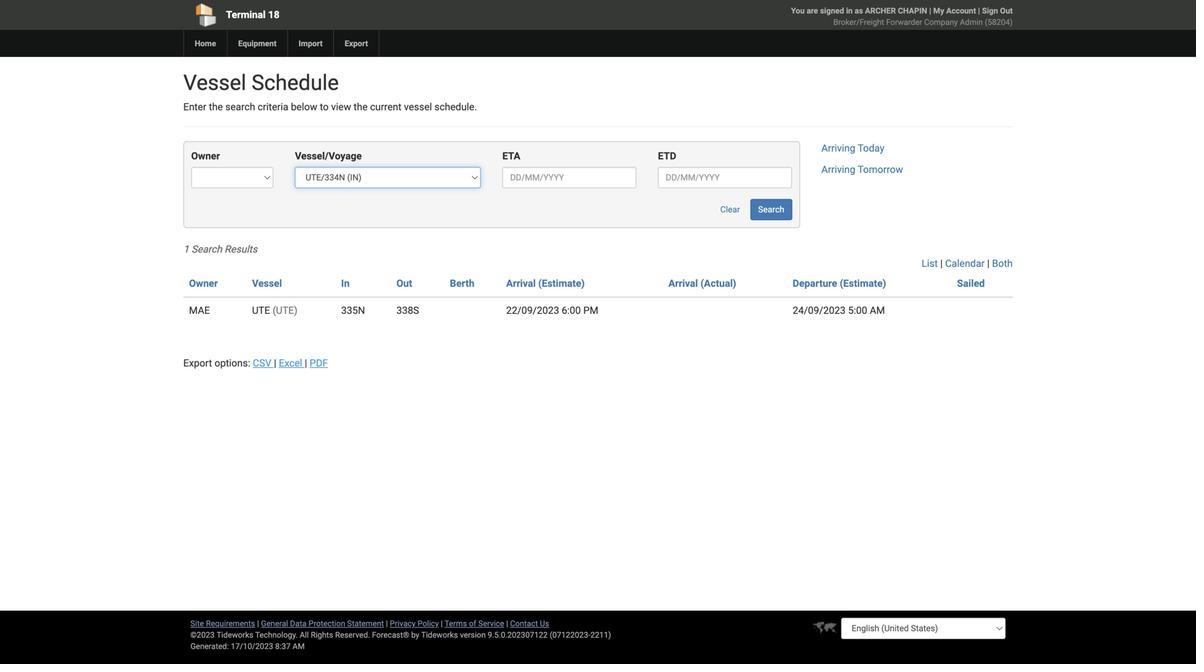 Task type: describe. For each thing, give the bounding box(es) containing it.
22/09/2023 6:00 pm
[[506, 305, 598, 316]]

sailed
[[957, 278, 985, 289]]

out inside you are signed in as archer chapin | my account | sign out broker/freight forwarder company admin (58204)
[[1000, 6, 1013, 15]]

general data protection statement link
[[261, 619, 384, 628]]

clear button
[[713, 199, 748, 220]]

| up forecast®
[[386, 619, 388, 628]]

by
[[411, 630, 419, 640]]

schedule.
[[434, 101, 477, 113]]

contact us link
[[510, 619, 549, 628]]

us
[[540, 619, 549, 628]]

arriving for arriving today
[[821, 142, 855, 154]]

requirements
[[206, 619, 255, 628]]

arriving today
[[821, 142, 885, 154]]

vessel
[[404, 101, 432, 113]]

departure (estimate)
[[793, 278, 886, 289]]

excel
[[279, 357, 302, 369]]

1 search results list | calendar | both
[[183, 243, 1013, 269]]

site requirements | general data protection statement | privacy policy | terms of service | contact us ©2023 tideworks technology. all rights reserved. forecast® by tideworks version 9.5.0.202307122 (07122023-2211) generated: 17/10/2023 8:37 am
[[190, 619, 611, 651]]

search inside button
[[758, 205, 784, 215]]

privacy policy link
[[390, 619, 439, 628]]

0 vertical spatial owner
[[191, 150, 220, 162]]

contact
[[510, 619, 538, 628]]

| right csv
[[274, 357, 276, 369]]

forwarder
[[886, 17, 922, 27]]

ute
[[252, 305, 270, 316]]

departure
[[793, 278, 837, 289]]

5:00
[[848, 305, 867, 316]]

ETA text field
[[502, 167, 637, 188]]

export link
[[333, 30, 379, 57]]

calendar link
[[945, 258, 985, 269]]

arriving for arriving tomorrow
[[821, 164, 855, 175]]

service
[[478, 619, 504, 628]]

arrival (actual) link
[[668, 278, 736, 289]]

24/09/2023
[[793, 305, 846, 316]]

0 horizontal spatial out
[[396, 278, 412, 289]]

arriving tomorrow
[[821, 164, 903, 175]]

ETD text field
[[658, 167, 792, 188]]

9.5.0.202307122
[[488, 630, 548, 640]]

eta
[[502, 150, 520, 162]]

departure (estimate) link
[[793, 278, 886, 289]]

terms
[[445, 619, 467, 628]]

vessel schedule enter the search criteria below to view the current vessel schedule.
[[183, 70, 477, 113]]

forecast®
[[372, 630, 409, 640]]

mae
[[189, 305, 210, 316]]

arriving tomorrow link
[[821, 164, 903, 175]]

pdf
[[310, 357, 328, 369]]

pdf link
[[310, 357, 328, 369]]

view
[[331, 101, 351, 113]]

| left pdf
[[305, 357, 307, 369]]

sign out link
[[982, 6, 1013, 15]]

enter
[[183, 101, 206, 113]]

import
[[299, 39, 323, 48]]

arrival (actual)
[[668, 278, 736, 289]]

2 the from the left
[[354, 101, 368, 113]]

in
[[341, 278, 350, 289]]

1
[[183, 243, 189, 255]]

arrival for arrival (estimate)
[[506, 278, 536, 289]]

sailed link
[[957, 278, 985, 289]]

338s
[[396, 305, 419, 316]]

sign
[[982, 6, 998, 15]]

site
[[190, 619, 204, 628]]

| left both link
[[987, 258, 990, 269]]

out link
[[396, 278, 412, 289]]

owner link
[[189, 278, 218, 289]]

| right list link
[[940, 258, 943, 269]]

(ute)
[[273, 305, 298, 316]]

335n
[[341, 305, 365, 316]]

arriving today link
[[821, 142, 885, 154]]

below
[[291, 101, 317, 113]]

csv link
[[253, 357, 274, 369]]

etd
[[658, 150, 676, 162]]

criteria
[[258, 101, 288, 113]]

admin
[[960, 17, 983, 27]]

signed
[[820, 6, 844, 15]]

(estimate) for departure (estimate)
[[840, 278, 886, 289]]

to
[[320, 101, 329, 113]]

both
[[992, 258, 1013, 269]]

home link
[[183, 30, 227, 57]]

berth link
[[450, 278, 474, 289]]

results
[[224, 243, 257, 255]]

| left "sign"
[[978, 6, 980, 15]]

both link
[[992, 258, 1013, 269]]

broker/freight
[[833, 17, 884, 27]]

my
[[933, 6, 944, 15]]



Task type: locate. For each thing, give the bounding box(es) containing it.
1 horizontal spatial out
[[1000, 6, 1013, 15]]

am down all
[[293, 642, 305, 651]]

2 arrival from the left
[[668, 278, 698, 289]]

1 vertical spatial search
[[191, 243, 222, 255]]

(estimate) for arrival (estimate)
[[538, 278, 585, 289]]

you are signed in as archer chapin | my account | sign out broker/freight forwarder company admin (58204)
[[791, 6, 1013, 27]]

options:
[[215, 357, 250, 369]]

0 vertical spatial out
[[1000, 6, 1013, 15]]

arrival up the 22/09/2023
[[506, 278, 536, 289]]

vessel for vessel
[[252, 278, 282, 289]]

excel link
[[279, 357, 305, 369]]

berth
[[450, 278, 474, 289]]

search right "clear" button
[[758, 205, 784, 215]]

the right "enter"
[[209, 101, 223, 113]]

1 vertical spatial am
[[293, 642, 305, 651]]

list
[[922, 258, 938, 269]]

arrival (estimate)
[[506, 278, 585, 289]]

2 (estimate) from the left
[[840, 278, 886, 289]]

home
[[195, 39, 216, 48]]

owner
[[191, 150, 220, 162], [189, 278, 218, 289]]

out up 338s
[[396, 278, 412, 289]]

1 arrival from the left
[[506, 278, 536, 289]]

statement
[[347, 619, 384, 628]]

search right 1
[[191, 243, 222, 255]]

(58204)
[[985, 17, 1013, 27]]

terminal 18 link
[[183, 0, 516, 30]]

am inside the site requirements | general data protection statement | privacy policy | terms of service | contact us ©2023 tideworks technology. all rights reserved. forecast® by tideworks version 9.5.0.202307122 (07122023-2211) generated: 17/10/2023 8:37 am
[[293, 642, 305, 651]]

1 vertical spatial vessel
[[252, 278, 282, 289]]

1 horizontal spatial export
[[345, 39, 368, 48]]

export for export options: csv | excel | pdf
[[183, 357, 212, 369]]

1 (estimate) from the left
[[538, 278, 585, 289]]

22/09/2023
[[506, 305, 559, 316]]

arrival (estimate) link
[[506, 278, 585, 289]]

0 horizontal spatial (estimate)
[[538, 278, 585, 289]]

0 horizontal spatial export
[[183, 357, 212, 369]]

tomorrow
[[858, 164, 903, 175]]

out
[[1000, 6, 1013, 15], [396, 278, 412, 289]]

policy
[[418, 619, 439, 628]]

archer
[[865, 6, 896, 15]]

24/09/2023 5:00 am
[[793, 305, 885, 316]]

export for export
[[345, 39, 368, 48]]

generated:
[[190, 642, 229, 651]]

0 vertical spatial export
[[345, 39, 368, 48]]

calendar
[[945, 258, 985, 269]]

protection
[[309, 619, 345, 628]]

| up 9.5.0.202307122
[[506, 619, 508, 628]]

export left options:
[[183, 357, 212, 369]]

1 vertical spatial arriving
[[821, 164, 855, 175]]

as
[[855, 6, 863, 15]]

the right view
[[354, 101, 368, 113]]

arrival left (actual)
[[668, 278, 698, 289]]

0 horizontal spatial search
[[191, 243, 222, 255]]

search
[[225, 101, 255, 113]]

1 horizontal spatial arrival
[[668, 278, 698, 289]]

| left my
[[929, 6, 931, 15]]

arriving
[[821, 142, 855, 154], [821, 164, 855, 175]]

import link
[[287, 30, 333, 57]]

clear
[[720, 205, 740, 215]]

equipment
[[238, 39, 277, 48]]

vessel up "enter"
[[183, 70, 246, 95]]

0 horizontal spatial the
[[209, 101, 223, 113]]

of
[[469, 619, 476, 628]]

2 arriving from the top
[[821, 164, 855, 175]]

arriving down arriving today "link"
[[821, 164, 855, 175]]

export down the terminal 18 link
[[345, 39, 368, 48]]

terminal
[[226, 9, 266, 21]]

in link
[[341, 278, 350, 289]]

vessel up ute
[[252, 278, 282, 289]]

today
[[858, 142, 885, 154]]

6:00
[[562, 305, 581, 316]]

search
[[758, 205, 784, 215], [191, 243, 222, 255]]

search inside '1 search results list | calendar | both'
[[191, 243, 222, 255]]

all
[[300, 630, 309, 640]]

search button
[[750, 199, 792, 220]]

in
[[846, 6, 853, 15]]

0 vertical spatial vessel
[[183, 70, 246, 95]]

tideworks
[[421, 630, 458, 640]]

| left general
[[257, 619, 259, 628]]

version
[[460, 630, 486, 640]]

terminal 18
[[226, 9, 280, 21]]

1 vertical spatial export
[[183, 357, 212, 369]]

chapin
[[898, 6, 927, 15]]

arriving up arriving tomorrow
[[821, 142, 855, 154]]

vessel
[[183, 70, 246, 95], [252, 278, 282, 289]]

0 vertical spatial am
[[870, 305, 885, 316]]

ute (ute)
[[252, 305, 298, 316]]

1 horizontal spatial vessel
[[252, 278, 282, 289]]

site requirements link
[[190, 619, 255, 628]]

0 horizontal spatial arrival
[[506, 278, 536, 289]]

1 horizontal spatial am
[[870, 305, 885, 316]]

1 horizontal spatial the
[[354, 101, 368, 113]]

0 vertical spatial search
[[758, 205, 784, 215]]

arrival for arrival (actual)
[[668, 278, 698, 289]]

(07122023-
[[550, 630, 590, 640]]

0 horizontal spatial am
[[293, 642, 305, 651]]

1 horizontal spatial search
[[758, 205, 784, 215]]

18
[[268, 9, 280, 21]]

1 vertical spatial out
[[396, 278, 412, 289]]

technology.
[[255, 630, 298, 640]]

1 horizontal spatial (estimate)
[[840, 278, 886, 289]]

2211)
[[590, 630, 611, 640]]

rights
[[311, 630, 333, 640]]

| up tideworks on the left of the page
[[441, 619, 443, 628]]

the
[[209, 101, 223, 113], [354, 101, 368, 113]]

data
[[290, 619, 307, 628]]

arrival
[[506, 278, 536, 289], [668, 278, 698, 289]]

1 vertical spatial owner
[[189, 278, 218, 289]]

am right 5:00
[[870, 305, 885, 316]]

list link
[[922, 258, 938, 269]]

am
[[870, 305, 885, 316], [293, 642, 305, 651]]

owner up mae
[[189, 278, 218, 289]]

owner down "enter"
[[191, 150, 220, 162]]

17/10/2023
[[231, 642, 273, 651]]

vessel link
[[252, 278, 282, 289]]

export options: csv | excel | pdf
[[183, 357, 328, 369]]

(estimate) up 5:00
[[840, 278, 886, 289]]

terms of service link
[[445, 619, 504, 628]]

1 arriving from the top
[[821, 142, 855, 154]]

vessel for vessel schedule enter the search criteria below to view the current vessel schedule.
[[183, 70, 246, 95]]

(estimate)
[[538, 278, 585, 289], [840, 278, 886, 289]]

1 the from the left
[[209, 101, 223, 113]]

out up (58204)
[[1000, 6, 1013, 15]]

current
[[370, 101, 402, 113]]

0 horizontal spatial vessel
[[183, 70, 246, 95]]

vessel inside vessel schedule enter the search criteria below to view the current vessel schedule.
[[183, 70, 246, 95]]

©2023 tideworks
[[190, 630, 253, 640]]

0 vertical spatial arriving
[[821, 142, 855, 154]]

equipment link
[[227, 30, 287, 57]]

privacy
[[390, 619, 416, 628]]

company
[[924, 17, 958, 27]]

(estimate) up "22/09/2023 6:00 pm"
[[538, 278, 585, 289]]

pm
[[583, 305, 598, 316]]



Task type: vqa. For each thing, say whether or not it's contained in the screenshot.
guaranteed,
no



